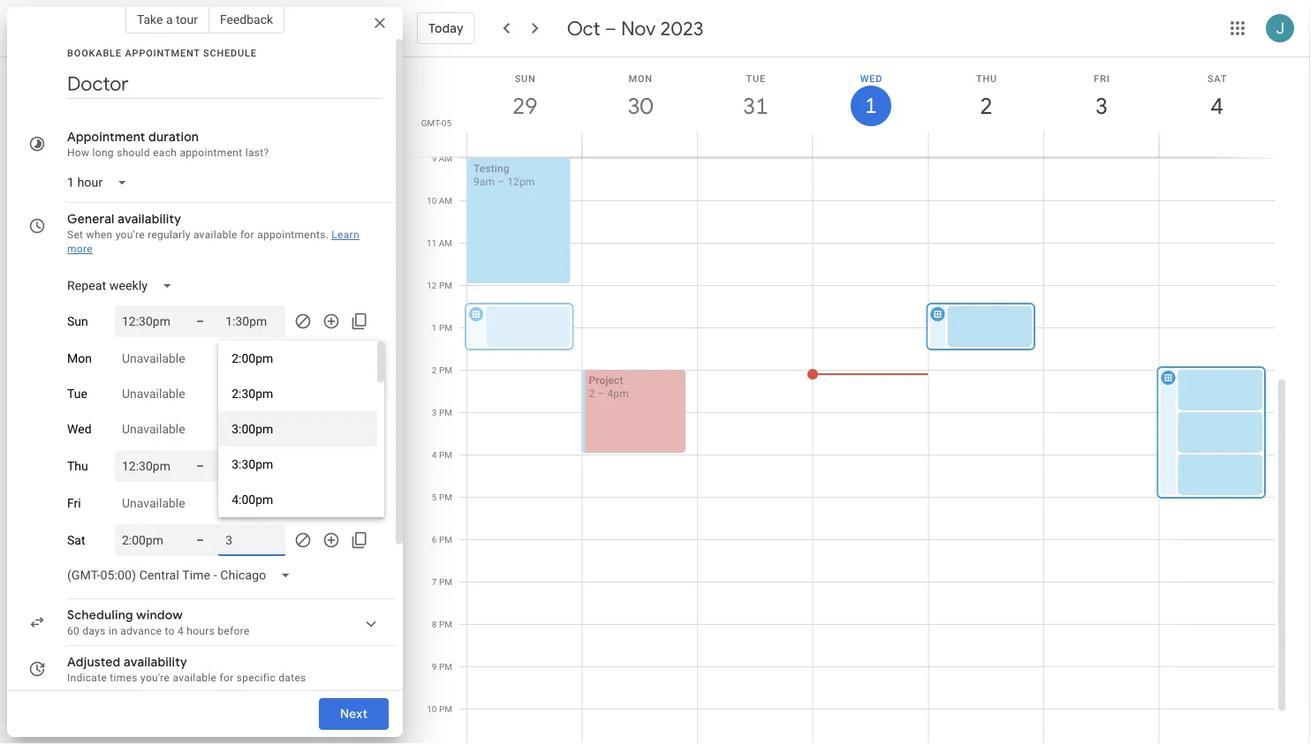 Task type: vqa. For each thing, say whether or not it's contained in the screenshot.
the End time on Saturdays text field
yes



Task type: describe. For each thing, give the bounding box(es) containing it.
dates
[[279, 672, 306, 685]]

3 column header
[[1043, 57, 1159, 157]]

9am
[[474, 176, 495, 188]]

learn more
[[67, 229, 359, 255]]

4:00pm option
[[218, 482, 377, 518]]

unavailable for tue
[[122, 387, 185, 401]]

1 inside wed 1
[[864, 92, 876, 120]]

7
[[432, 577, 437, 588]]

wed for wed 1
[[860, 73, 883, 84]]

a
[[166, 12, 173, 27]]

4 inside scheduling window 60 days in advance to 4 hours before
[[178, 625, 184, 638]]

adjusted availability indicate times you're available for specific dates
[[67, 655, 306, 685]]

12 pm
[[427, 280, 452, 291]]

gmt-05
[[421, 118, 451, 128]]

2:00pm
[[232, 351, 273, 366]]

how
[[67, 147, 90, 159]]

saturday, november 4 element
[[1197, 86, 1237, 126]]

2 column header
[[928, 57, 1044, 157]]

feedback button
[[209, 5, 285, 34]]

31 column header
[[697, 57, 813, 157]]

mon for mon
[[67, 351, 92, 366]]

10 pm
[[427, 705, 452, 715]]

29
[[511, 91, 537, 121]]

9 for 9 am
[[432, 153, 437, 164]]

duration
[[148, 129, 199, 145]]

general availability
[[67, 211, 181, 227]]

oct – nov 2023
[[567, 16, 704, 41]]

learn
[[332, 229, 359, 241]]

10 am
[[427, 196, 452, 206]]

oct
[[567, 16, 600, 41]]

6 pm
[[432, 535, 452, 546]]

wednesday, november 1, today element
[[851, 86, 891, 126]]

– left end time on sundays text box
[[196, 314, 204, 329]]

appointment
[[125, 47, 200, 58]]

thu for thu 2
[[976, 73, 997, 84]]

2 for 2
[[979, 91, 992, 121]]

31
[[742, 91, 767, 121]]

wed for wed
[[67, 422, 91, 437]]

pm for 7 pm
[[439, 577, 452, 588]]

2:30pm option
[[218, 376, 377, 412]]

3:00pm
[[232, 422, 273, 436]]

before
[[218, 625, 250, 638]]

appointment
[[180, 147, 242, 159]]

tue for tue 31
[[746, 73, 766, 84]]

thu 2
[[976, 73, 997, 121]]

29 column header
[[466, 57, 583, 157]]

4 column header
[[1159, 57, 1275, 157]]

project
[[589, 375, 623, 387]]

schedule
[[203, 47, 257, 58]]

0 horizontal spatial 1
[[432, 323, 437, 334]]

availability for adjusted
[[124, 655, 187, 671]]

0 vertical spatial available
[[193, 229, 237, 241]]

indicate
[[67, 672, 107, 685]]

pm for 2 pm
[[439, 365, 452, 376]]

30 column header
[[582, 57, 698, 157]]

for inside 'adjusted availability indicate times you're available for specific dates'
[[220, 672, 234, 685]]

should
[[117, 147, 150, 159]]

3 pm
[[432, 408, 452, 418]]

scheduling
[[67, 608, 133, 624]]

nov
[[621, 16, 656, 41]]

end time on saturdays list box
[[218, 341, 384, 518]]

window
[[136, 608, 183, 624]]

mon 30
[[627, 73, 653, 121]]

advance
[[120, 625, 162, 638]]

pm for 5 pm
[[439, 493, 452, 503]]

11
[[427, 238, 437, 249]]

– inside testing 9am – 12pm
[[498, 176, 505, 188]]

feedback
[[220, 12, 273, 27]]

5
[[432, 493, 437, 503]]

11 am
[[427, 238, 452, 249]]

thu for thu
[[67, 459, 88, 474]]

3:30pm
[[232, 457, 273, 472]]

friday, november 3 element
[[1081, 86, 1122, 126]]

learn more link
[[67, 229, 359, 255]]

1 horizontal spatial for
[[240, 229, 254, 241]]

8
[[432, 620, 437, 630]]

sun for sun
[[67, 314, 88, 329]]

today
[[428, 20, 464, 36]]

2023
[[660, 16, 704, 41]]

4 pm
[[432, 450, 452, 461]]

2 pm
[[432, 365, 452, 376]]

sun 29
[[511, 73, 537, 121]]

sat 4
[[1208, 73, 1227, 121]]

30
[[627, 91, 652, 121]]

9 am
[[432, 153, 452, 164]]

sunday, october 29 element
[[505, 86, 545, 126]]

pm for 9 pm
[[439, 662, 452, 673]]

unavailable for fri
[[122, 496, 185, 511]]

mon for mon 30
[[629, 73, 653, 84]]

am for 9 am
[[439, 153, 452, 164]]

pm for 6 pm
[[439, 535, 452, 546]]

am for 11 am
[[439, 238, 452, 249]]

9 pm
[[432, 662, 452, 673]]

bookable
[[67, 47, 122, 58]]

tue for tue
[[67, 387, 87, 401]]

pm for 8 pm
[[439, 620, 452, 630]]

tuesday, october 31 element
[[735, 86, 776, 126]]

pm for 1 pm
[[439, 323, 452, 334]]

testing 9am – 12pm
[[474, 163, 535, 188]]



Task type: locate. For each thing, give the bounding box(es) containing it.
you're
[[115, 229, 145, 241], [140, 672, 170, 685]]

sat inside '4' column header
[[1208, 73, 1227, 84]]

1 horizontal spatial 3
[[1094, 91, 1107, 121]]

availability
[[118, 211, 181, 227], [124, 655, 187, 671]]

3 unavailable from the top
[[122, 422, 185, 437]]

– right start time on thursdays text box
[[196, 459, 204, 474]]

gmt-
[[421, 118, 442, 128]]

8 pm
[[432, 620, 452, 630]]

2 vertical spatial am
[[439, 238, 452, 249]]

–
[[605, 16, 617, 41], [498, 176, 505, 188], [196, 314, 204, 329], [598, 388, 605, 400], [196, 459, 204, 474], [196, 533, 204, 548]]

2 pm from the top
[[439, 323, 452, 334]]

0 vertical spatial 1
[[864, 92, 876, 120]]

1 vertical spatial 3
[[432, 408, 437, 418]]

1 vertical spatial sat
[[67, 533, 85, 548]]

available down the hours
[[173, 672, 217, 685]]

0 horizontal spatial 4
[[178, 625, 184, 638]]

1 pm
[[432, 323, 452, 334]]

10 down 9 pm
[[427, 705, 437, 715]]

0 vertical spatial 3
[[1094, 91, 1107, 121]]

mon inside mon 30
[[629, 73, 653, 84]]

you're inside 'adjusted availability indicate times you're available for specific dates'
[[140, 672, 170, 685]]

pm right 5
[[439, 493, 452, 503]]

2
[[979, 91, 992, 121], [432, 365, 437, 376], [589, 388, 595, 400]]

thu up thursday, november 2 element
[[976, 73, 997, 84]]

1 horizontal spatial 2
[[589, 388, 595, 400]]

am right 11
[[439, 238, 452, 249]]

sat left the start time on saturdays text box
[[67, 533, 85, 548]]

pm down 8 pm
[[439, 662, 452, 673]]

available right regularly
[[193, 229, 237, 241]]

4 pm from the top
[[439, 408, 452, 418]]

5 pm
[[432, 493, 452, 503]]

pm for 4 pm
[[439, 450, 452, 461]]

0 vertical spatial for
[[240, 229, 254, 241]]

fri inside 3 column header
[[1094, 73, 1110, 84]]

pm up 5 pm
[[439, 450, 452, 461]]

2 unavailable from the top
[[122, 387, 185, 401]]

project 2 – 4pm
[[589, 375, 629, 400]]

sat for sat
[[67, 533, 85, 548]]

1 column header
[[813, 57, 929, 157]]

6 pm from the top
[[439, 493, 452, 503]]

next
[[340, 707, 368, 723]]

None field
[[60, 167, 142, 199], [60, 270, 187, 302], [60, 560, 305, 592], [60, 167, 142, 199], [60, 270, 187, 302], [60, 560, 305, 592]]

0 horizontal spatial 2
[[432, 365, 437, 376]]

0 vertical spatial 2
[[979, 91, 992, 121]]

pm up 3 pm
[[439, 365, 452, 376]]

4pm
[[607, 388, 629, 400]]

0 horizontal spatial tue
[[67, 387, 87, 401]]

1 vertical spatial available
[[173, 672, 217, 685]]

0 horizontal spatial 3
[[432, 408, 437, 418]]

0 vertical spatial sat
[[1208, 73, 1227, 84]]

wed 1
[[860, 73, 883, 120]]

60
[[67, 625, 80, 638]]

2 inside thu 2
[[979, 91, 992, 121]]

pm right 7
[[439, 577, 452, 588]]

long
[[92, 147, 114, 159]]

1 horizontal spatial sat
[[1208, 73, 1227, 84]]

8 pm from the top
[[439, 577, 452, 588]]

am for 10 am
[[439, 196, 452, 206]]

4:00pm
[[232, 493, 273, 507]]

grid containing 29
[[410, 57, 1289, 745]]

0 horizontal spatial for
[[220, 672, 234, 685]]

2 vertical spatial 2
[[589, 388, 595, 400]]

available
[[193, 229, 237, 241], [173, 672, 217, 685]]

05
[[442, 118, 451, 128]]

sun for sun 29
[[515, 73, 536, 84]]

am down 05
[[439, 153, 452, 164]]

4 inside sat 4
[[1210, 91, 1222, 121]]

pm down 9 pm
[[439, 705, 452, 715]]

9 for 9 pm
[[432, 662, 437, 673]]

3 am from the top
[[439, 238, 452, 249]]

10 for 10 pm
[[427, 705, 437, 715]]

0 horizontal spatial sun
[[67, 314, 88, 329]]

1 horizontal spatial tue
[[746, 73, 766, 84]]

– right oct
[[605, 16, 617, 41]]

am down 9 am
[[439, 196, 452, 206]]

for left the specific
[[220, 672, 234, 685]]

0 horizontal spatial sat
[[67, 533, 85, 548]]

0 vertical spatial mon
[[629, 73, 653, 84]]

0 vertical spatial thu
[[976, 73, 997, 84]]

0 vertical spatial 4
[[1210, 91, 1222, 121]]

tour
[[176, 12, 198, 27]]

1 horizontal spatial thu
[[976, 73, 997, 84]]

unavailable
[[122, 351, 185, 366], [122, 387, 185, 401], [122, 422, 185, 437], [122, 496, 185, 511]]

3
[[1094, 91, 1107, 121], [432, 408, 437, 418]]

3 pm from the top
[[439, 365, 452, 376]]

appointment
[[67, 129, 145, 145]]

2 inside project 2 – 4pm
[[589, 388, 595, 400]]

1 vertical spatial tue
[[67, 387, 87, 401]]

1 vertical spatial mon
[[67, 351, 92, 366]]

12pm
[[507, 176, 535, 188]]

4
[[1210, 91, 1222, 121], [432, 450, 437, 461], [178, 625, 184, 638]]

pm
[[439, 280, 452, 291], [439, 323, 452, 334], [439, 365, 452, 376], [439, 408, 452, 418], [439, 450, 452, 461], [439, 493, 452, 503], [439, 535, 452, 546], [439, 577, 452, 588], [439, 620, 452, 630], [439, 662, 452, 673], [439, 705, 452, 715]]

1 10 from the top
[[427, 196, 437, 206]]

pm down the "2 pm"
[[439, 408, 452, 418]]

tue inside tue 31
[[746, 73, 766, 84]]

tue 31
[[742, 73, 767, 121]]

fri for fri 3
[[1094, 73, 1110, 84]]

0 vertical spatial fri
[[1094, 73, 1110, 84]]

1 horizontal spatial sun
[[515, 73, 536, 84]]

availability inside 'adjusted availability indicate times you're available for specific dates'
[[124, 655, 187, 671]]

fri for fri
[[67, 496, 81, 511]]

pm for 3 pm
[[439, 408, 452, 418]]

set when you're regularly available for appointments.
[[67, 229, 329, 241]]

10 pm from the top
[[439, 662, 452, 673]]

unavailable for wed
[[122, 422, 185, 437]]

1 vertical spatial 10
[[427, 705, 437, 715]]

mon
[[629, 73, 653, 84], [67, 351, 92, 366]]

1 9 from the top
[[432, 153, 437, 164]]

sat for sat 4
[[1208, 73, 1227, 84]]

– down testing
[[498, 176, 505, 188]]

2 vertical spatial 4
[[178, 625, 184, 638]]

regularly
[[148, 229, 190, 241]]

fri
[[1094, 73, 1110, 84], [67, 496, 81, 511]]

3:30pm option
[[218, 447, 377, 482]]

4 unavailable from the top
[[122, 496, 185, 511]]

9 down gmt-05
[[432, 153, 437, 164]]

sat
[[1208, 73, 1227, 84], [67, 533, 85, 548]]

0 vertical spatial tue
[[746, 73, 766, 84]]

fri 3
[[1094, 73, 1110, 121]]

1 vertical spatial am
[[439, 196, 452, 206]]

End time on Saturdays text field
[[225, 530, 278, 551]]

pm up the "2 pm"
[[439, 323, 452, 334]]

7 pm
[[432, 577, 452, 588]]

availability for general
[[118, 211, 181, 227]]

monday, october 30 element
[[620, 86, 661, 126]]

testing
[[474, 163, 509, 175]]

for left appointments.
[[240, 229, 254, 241]]

specific
[[237, 672, 276, 685]]

1 vertical spatial 4
[[432, 450, 437, 461]]

scheduling window 60 days in advance to 4 hours before
[[67, 608, 250, 638]]

1 vertical spatial 9
[[432, 662, 437, 673]]

availability up regularly
[[118, 211, 181, 227]]

10 up 11
[[427, 196, 437, 206]]

1 vertical spatial 1
[[432, 323, 437, 334]]

1
[[864, 92, 876, 120], [432, 323, 437, 334]]

– right the start time on saturdays text box
[[196, 533, 204, 548]]

1 horizontal spatial wed
[[860, 73, 883, 84]]

1 horizontal spatial mon
[[629, 73, 653, 84]]

when
[[86, 229, 113, 241]]

hours
[[187, 625, 215, 638]]

sun left start time on sundays text box
[[67, 314, 88, 329]]

sat up "saturday, november 4" element
[[1208, 73, 1227, 84]]

Start time on Sundays text field
[[122, 311, 175, 332]]

2 10 from the top
[[427, 705, 437, 715]]

thu inside 2 column header
[[976, 73, 997, 84]]

general
[[67, 211, 115, 227]]

0 vertical spatial sun
[[515, 73, 536, 84]]

sun inside sun 29
[[515, 73, 536, 84]]

next button
[[319, 694, 389, 736]]

9 pm from the top
[[439, 620, 452, 630]]

2 for 2 – 4pm
[[589, 388, 595, 400]]

you're right times
[[140, 672, 170, 685]]

6
[[432, 535, 437, 546]]

1 horizontal spatial 1
[[864, 92, 876, 120]]

2:30pm
[[232, 387, 273, 401]]

unavailable for mon
[[122, 351, 185, 366]]

grid
[[410, 57, 1289, 745]]

End time on Sundays text field
[[225, 311, 278, 332]]

0 vertical spatial 10
[[427, 196, 437, 206]]

pm for 10 pm
[[439, 705, 452, 715]]

to
[[165, 625, 175, 638]]

1 vertical spatial sun
[[67, 314, 88, 329]]

0 horizontal spatial mon
[[67, 351, 92, 366]]

2 horizontal spatial 2
[[979, 91, 992, 121]]

1 unavailable from the top
[[122, 351, 185, 366]]

pm for 12 pm
[[439, 280, 452, 291]]

1 vertical spatial availability
[[124, 655, 187, 671]]

available inside 'adjusted availability indicate times you're available for specific dates'
[[173, 672, 217, 685]]

appointments.
[[257, 229, 329, 241]]

Start time on Thursdays text field
[[122, 456, 175, 477]]

0 vertical spatial availability
[[118, 211, 181, 227]]

0 vertical spatial you're
[[115, 229, 145, 241]]

adjusted
[[67, 655, 121, 671]]

2 9 from the top
[[432, 662, 437, 673]]

0 vertical spatial 9
[[432, 153, 437, 164]]

1 horizontal spatial 4
[[432, 450, 437, 461]]

9 down 8 at the bottom left
[[432, 662, 437, 673]]

thu left start time on thursdays text box
[[67, 459, 88, 474]]

wed inside 1 column header
[[860, 73, 883, 84]]

10 for 10 am
[[427, 196, 437, 206]]

2:00pm option
[[218, 341, 377, 376]]

last?
[[245, 147, 269, 159]]

9
[[432, 153, 437, 164], [432, 662, 437, 673]]

3 inside fri 3
[[1094, 91, 1107, 121]]

each
[[153, 147, 177, 159]]

0 vertical spatial am
[[439, 153, 452, 164]]

1 horizontal spatial fri
[[1094, 73, 1110, 84]]

0 horizontal spatial fri
[[67, 496, 81, 511]]

thu
[[976, 73, 997, 84], [67, 459, 88, 474]]

take a tour
[[137, 12, 198, 27]]

times
[[110, 672, 138, 685]]

3:00pm option
[[218, 412, 377, 447]]

days
[[82, 625, 106, 638]]

12
[[427, 280, 437, 291]]

7 pm from the top
[[439, 535, 452, 546]]

1 vertical spatial thu
[[67, 459, 88, 474]]

1 vertical spatial for
[[220, 672, 234, 685]]

– down project
[[598, 388, 605, 400]]

1 vertical spatial you're
[[140, 672, 170, 685]]

appointment duration how long should each appointment last?
[[67, 129, 269, 159]]

availability down 'to'
[[124, 655, 187, 671]]

1 vertical spatial fri
[[67, 496, 81, 511]]

you're down general availability
[[115, 229, 145, 241]]

2 am from the top
[[439, 196, 452, 206]]

thursday, november 2 element
[[966, 86, 1007, 126]]

11 pm from the top
[[439, 705, 452, 715]]

tue
[[746, 73, 766, 84], [67, 387, 87, 401]]

pm right 6
[[439, 535, 452, 546]]

more
[[67, 243, 93, 255]]

1 am from the top
[[439, 153, 452, 164]]

Start time on Saturdays text field
[[122, 530, 175, 551]]

– inside project 2 – 4pm
[[598, 388, 605, 400]]

0 horizontal spatial wed
[[67, 422, 91, 437]]

sun
[[515, 73, 536, 84], [67, 314, 88, 329]]

1 pm from the top
[[439, 280, 452, 291]]

pm right 12
[[439, 280, 452, 291]]

1 vertical spatial wed
[[67, 422, 91, 437]]

take
[[137, 12, 163, 27]]

2 horizontal spatial 4
[[1210, 91, 1222, 121]]

Add title text field
[[67, 71, 382, 97]]

in
[[109, 625, 118, 638]]

sun up sunday, october 29 element
[[515, 73, 536, 84]]

today button
[[417, 7, 475, 49]]

0 vertical spatial wed
[[860, 73, 883, 84]]

take a tour button
[[125, 5, 209, 34]]

5 pm from the top
[[439, 450, 452, 461]]

0 horizontal spatial thu
[[67, 459, 88, 474]]

pm right 8 at the bottom left
[[439, 620, 452, 630]]

1 vertical spatial 2
[[432, 365, 437, 376]]

set
[[67, 229, 83, 241]]

bookable appointment schedule
[[67, 47, 257, 58]]



